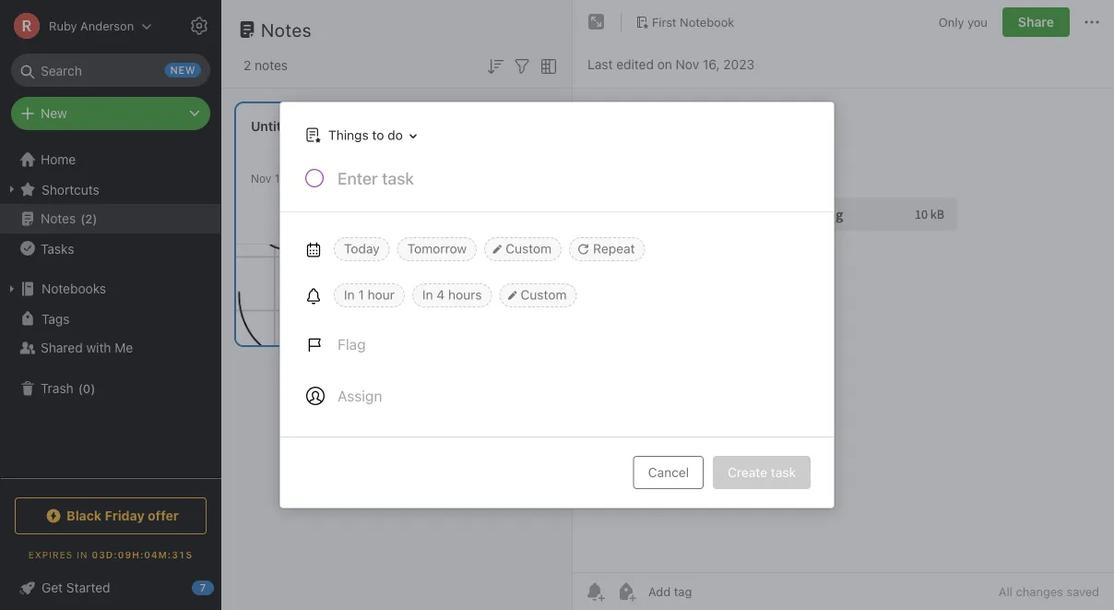 Task type: locate. For each thing, give the bounding box(es) containing it.
things to do button
[[296, 122, 423, 149], [301, 122, 423, 149]]

1 things to do button from the left
[[296, 122, 423, 149]]

friday
[[105, 508, 145, 523]]

to
[[372, 127, 384, 142]]

Go to note or move task field
[[296, 122, 423, 149]]

1 vertical spatial 2
[[85, 212, 93, 225]]

0 vertical spatial (
[[81, 212, 85, 225]]

trash
[[41, 381, 74, 396]]

( inside the notes ( 2 )
[[81, 212, 85, 225]]

nov
[[676, 57, 700, 72], [251, 172, 272, 185]]

nov right on
[[676, 57, 700, 72]]

flag button
[[295, 322, 377, 366]]

notes
[[255, 58, 288, 73]]

create task button
[[714, 456, 811, 489]]

) for notes
[[93, 212, 97, 225]]

you
[[968, 15, 988, 29]]

( inside trash ( 0 )
[[78, 381, 83, 395]]

) down shortcuts button
[[93, 212, 97, 225]]

1 in from the left
[[344, 287, 355, 302]]

notes up notes on the left of page
[[261, 18, 312, 40]]

1 vertical spatial custom
[[521, 287, 567, 302]]

1 vertical spatial notes
[[41, 211, 76, 226]]

shared with me link
[[0, 333, 221, 363]]

) for trash
[[91, 381, 95, 395]]

saved
[[1067, 585, 1100, 599]]

in left 4
[[423, 287, 433, 302]]

4
[[437, 287, 445, 302]]

eggs
[[443, 139, 472, 154]]

first notebook
[[653, 15, 735, 29]]

1 vertical spatial nov
[[251, 172, 272, 185]]

0 horizontal spatial 2
[[85, 212, 93, 225]]

( down the shortcuts
[[81, 212, 85, 225]]

notebooks
[[42, 281, 106, 296]]

in
[[344, 287, 355, 302], [423, 287, 433, 302]]

in 4 hours
[[423, 287, 482, 302]]

hours
[[449, 287, 482, 302]]

offer
[[148, 508, 179, 523]]

0 vertical spatial )
[[93, 212, 97, 225]]

expand notebooks image
[[5, 282, 19, 296]]

trash ( 0 )
[[41, 381, 95, 396]]

Search text field
[[24, 54, 198, 87]]

0 horizontal spatial in
[[344, 287, 355, 302]]

) inside trash ( 0 )
[[91, 381, 95, 395]]

add tag image
[[616, 581, 638, 603]]

1 vertical spatial )
[[91, 381, 95, 395]]

2 in from the left
[[423, 287, 433, 302]]

all
[[999, 585, 1013, 599]]

cancel button
[[634, 456, 704, 489]]

nov left 16
[[251, 172, 272, 185]]

only you
[[939, 15, 988, 29]]

in left 1
[[344, 287, 355, 302]]

on
[[658, 57, 673, 72]]

today
[[344, 241, 380, 256]]

0 vertical spatial 2
[[244, 58, 251, 73]]

home
[[41, 152, 76, 167]]

untitled
[[251, 119, 301, 134]]

custom button right hours at left
[[500, 283, 577, 307]]

(
[[81, 212, 85, 225], [78, 381, 83, 395]]

) inside the notes ( 2 )
[[93, 212, 97, 225]]

( right the trash
[[78, 381, 83, 395]]

only
[[939, 15, 965, 29]]

2
[[244, 58, 251, 73], [85, 212, 93, 225]]

2 notes
[[244, 58, 288, 73]]

tasks
[[41, 241, 74, 256]]

tree
[[0, 145, 222, 477]]

notes inside tree
[[41, 211, 76, 226]]

custom
[[506, 241, 552, 256], [521, 287, 567, 302]]

changes
[[1017, 585, 1064, 599]]

2 left notes on the left of page
[[244, 58, 251, 73]]

create task
[[728, 465, 797, 480]]

nov 16
[[251, 172, 287, 185]]

shared
[[41, 340, 83, 355]]

notes
[[261, 18, 312, 40], [41, 211, 76, 226]]

1 vertical spatial (
[[78, 381, 83, 395]]

1 horizontal spatial notes
[[261, 18, 312, 40]]

share button
[[1003, 7, 1071, 37]]

2 down the shortcuts
[[85, 212, 93, 225]]

custom button for tomorrow
[[485, 237, 562, 261]]

( for notes
[[81, 212, 85, 225]]

1 horizontal spatial in
[[423, 287, 433, 302]]

) right the trash
[[91, 381, 95, 395]]

things to do
[[329, 127, 403, 142]]

notes inside the note list element
[[261, 18, 312, 40]]

custom button down the enter task text field
[[485, 237, 562, 261]]

1 horizontal spatial 2
[[244, 58, 251, 73]]

new
[[41, 106, 67, 121]]

notes for notes ( 2 )
[[41, 211, 76, 226]]

repeat button
[[570, 237, 646, 261]]

0 vertical spatial nov
[[676, 57, 700, 72]]

1 vertical spatial custom button
[[500, 283, 577, 307]]

None search field
[[24, 54, 198, 87]]

expires in 03d:09h:04m:31s
[[28, 549, 193, 560]]

shared with me
[[41, 340, 133, 355]]

thumbnail image
[[236, 245, 389, 345]]

settings image
[[188, 15, 210, 37]]

notes ( 2 )
[[41, 211, 97, 226]]

1 horizontal spatial nov
[[676, 57, 700, 72]]

Note Editor text field
[[573, 89, 1115, 572]]

custom for in 4 hours
[[521, 287, 567, 302]]

in 1 hour
[[344, 287, 395, 302]]

today button
[[334, 237, 390, 261]]

0 horizontal spatial notes
[[41, 211, 76, 226]]

)
[[93, 212, 97, 225], [91, 381, 95, 395]]

03d:09h:04m:31s
[[92, 549, 193, 560]]

notes up tasks
[[41, 211, 76, 226]]

custom right hours at left
[[521, 287, 567, 302]]

custom left repeat button
[[506, 241, 552, 256]]

things
[[329, 127, 369, 142]]

0 vertical spatial custom button
[[485, 237, 562, 261]]

create
[[728, 465, 768, 480]]

flag
[[338, 335, 366, 353]]

tomorrow button
[[397, 237, 477, 261]]

repeat
[[594, 241, 635, 256]]

0 vertical spatial custom
[[506, 241, 552, 256]]

new button
[[11, 97, 210, 130]]

0 horizontal spatial nov
[[251, 172, 272, 185]]

0 vertical spatial notes
[[261, 18, 312, 40]]

custom button
[[485, 237, 562, 261], [500, 283, 577, 307]]

2023
[[724, 57, 755, 72]]



Task type: vqa. For each thing, say whether or not it's contained in the screenshot.
Create task button
yes



Task type: describe. For each thing, give the bounding box(es) containing it.
note list element
[[222, 0, 573, 610]]

in 1 hour button
[[334, 283, 405, 307]]

grocery
[[415, 119, 465, 134]]

0
[[83, 381, 91, 395]]

custom for tomorrow
[[506, 241, 552, 256]]

custom button for in 4 hours
[[500, 283, 577, 307]]

notebooks link
[[0, 274, 221, 304]]

Enter task text field
[[336, 167, 812, 198]]

with
[[86, 340, 111, 355]]

nov inside the note window element
[[676, 57, 700, 72]]

2 things to do button from the left
[[301, 122, 423, 149]]

black friday offer button
[[15, 497, 207, 534]]

tasks button
[[0, 234, 221, 263]]

first
[[653, 15, 677, 29]]

16
[[275, 172, 287, 185]]

notebook
[[680, 15, 735, 29]]

add a reminder image
[[584, 581, 606, 603]]

do
[[388, 127, 403, 142]]

in
[[77, 549, 88, 560]]

first notebook button
[[629, 9, 741, 35]]

black
[[67, 508, 102, 523]]

share
[[1019, 14, 1055, 30]]

in for in 1 hour
[[344, 287, 355, 302]]

shortcuts
[[42, 182, 100, 197]]

assign button
[[295, 374, 394, 418]]

last
[[588, 57, 613, 72]]

notes for notes
[[261, 18, 312, 40]]

shortcuts button
[[0, 174, 221, 204]]

milk
[[415, 139, 439, 154]]

nov inside the note list element
[[251, 172, 272, 185]]

cancel
[[649, 465, 690, 480]]

( for trash
[[78, 381, 83, 395]]

2 inside the notes ( 2 )
[[85, 212, 93, 225]]

expires
[[28, 549, 73, 560]]

last edited on nov 16, 2023
[[588, 57, 755, 72]]

sugar
[[476, 139, 511, 154]]

cheese
[[415, 156, 460, 171]]

me
[[115, 340, 133, 355]]

tags
[[42, 311, 70, 326]]

2 inside the note list element
[[244, 58, 251, 73]]

assign
[[338, 387, 382, 405]]

edited
[[617, 57, 654, 72]]

note window element
[[573, 0, 1115, 610]]

task
[[771, 465, 797, 480]]

tags button
[[0, 304, 221, 333]]

home link
[[0, 145, 222, 174]]

hour
[[368, 287, 395, 302]]

tree containing home
[[0, 145, 222, 477]]

tomorrow
[[408, 241, 467, 256]]

list
[[468, 119, 491, 134]]

in for in 4 hours
[[423, 287, 433, 302]]

grocery list milk eggs sugar cheese
[[415, 119, 511, 171]]

1
[[358, 287, 364, 302]]

16,
[[703, 57, 720, 72]]

expand note image
[[586, 11, 608, 33]]

black friday offer
[[67, 508, 179, 523]]

all changes saved
[[999, 585, 1100, 599]]

in 4 hours button
[[413, 283, 492, 307]]



